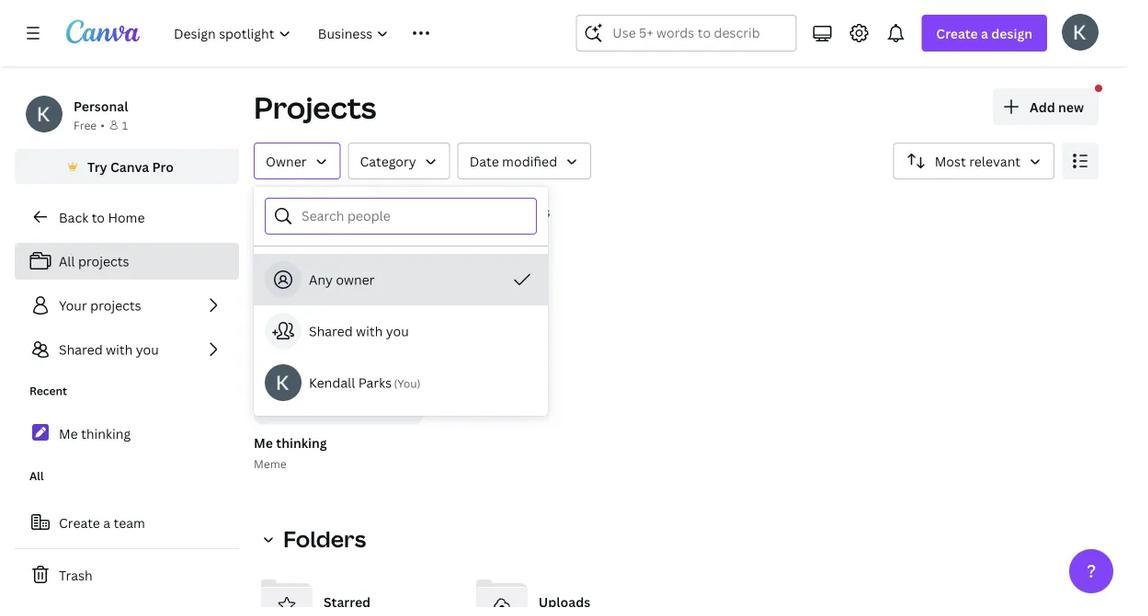 Task type: locate. For each thing, give the bounding box(es) containing it.
any owner option
[[254, 254, 548, 305]]

create a design
[[937, 24, 1033, 42]]

a left team
[[103, 514, 110, 531]]

0 horizontal spatial you
[[136, 341, 159, 358]]

Owner button
[[254, 143, 341, 179]]

list
[[15, 243, 239, 368]]

all
[[261, 203, 278, 220], [59, 253, 75, 270], [29, 468, 44, 483]]

0 horizontal spatial create
[[59, 514, 100, 531]]

with down your projects 'link'
[[106, 341, 133, 358]]

0 vertical spatial you
[[386, 322, 409, 340]]

you inside button
[[386, 322, 409, 340]]

new
[[1059, 98, 1085, 115]]

1 vertical spatial folders
[[283, 524, 366, 554]]

0 vertical spatial create
[[937, 24, 979, 42]]

a for team
[[103, 514, 110, 531]]

0 horizontal spatial me
[[59, 425, 78, 442]]

with inside button
[[356, 322, 383, 340]]

0 vertical spatial with
[[356, 322, 383, 340]]

1
[[122, 117, 128, 132]]

all projects
[[59, 253, 129, 270]]

back
[[59, 208, 89, 226]]

add new button
[[994, 88, 1099, 125]]

a inside "dropdown button"
[[982, 24, 989, 42]]

shared with you down owner
[[309, 322, 409, 340]]

you for shared with you button on the bottom left of the page
[[386, 322, 409, 340]]

0 vertical spatial a
[[982, 24, 989, 42]]

design
[[992, 24, 1033, 42]]

1 horizontal spatial shared
[[309, 322, 353, 340]]

thinking
[[81, 425, 131, 442], [276, 434, 327, 451]]

shared with you inside button
[[309, 322, 409, 340]]

1 horizontal spatial a
[[982, 24, 989, 42]]

most relevant
[[935, 152, 1021, 170]]

me thinking meme
[[254, 434, 327, 471]]

you inside list
[[136, 341, 159, 358]]

create inside create a design "dropdown button"
[[937, 24, 979, 42]]

projects down back to home
[[78, 253, 129, 270]]

thinking for me thinking
[[81, 425, 131, 442]]

create left team
[[59, 514, 100, 531]]

1 horizontal spatial all
[[59, 253, 75, 270]]

all for all "button"
[[261, 203, 278, 220]]

list containing all projects
[[15, 243, 239, 368]]

1 vertical spatial shared with you
[[59, 341, 159, 358]]

shared with you down your projects
[[59, 341, 159, 358]]

all button
[[254, 194, 285, 229]]

Search people search field
[[302, 199, 525, 234]]

recent
[[254, 253, 331, 282], [29, 383, 67, 398]]

thinking inside 'me thinking meme'
[[276, 434, 327, 451]]

free •
[[74, 117, 105, 132]]

me thinking
[[59, 425, 131, 442]]

trash
[[59, 566, 93, 584]]

0 horizontal spatial shared
[[59, 341, 103, 358]]

projects
[[78, 253, 129, 270], [90, 297, 141, 314]]

1 vertical spatial create
[[59, 514, 100, 531]]

shared with you link
[[15, 331, 239, 368]]

0 vertical spatial folders
[[322, 203, 369, 220]]

0 horizontal spatial thinking
[[81, 425, 131, 442]]

trash link
[[15, 557, 239, 593]]

thinking down "shared with you" link
[[81, 425, 131, 442]]

shared for "shared with you" link
[[59, 341, 103, 358]]

recent up me thinking
[[29, 383, 67, 398]]

canva
[[110, 158, 149, 175]]

all for all projects
[[59, 253, 75, 270]]

create
[[937, 24, 979, 42], [59, 514, 100, 531]]

shared inside "shared with you" link
[[59, 341, 103, 358]]

1 horizontal spatial create
[[937, 24, 979, 42]]

1 horizontal spatial shared with you
[[309, 322, 409, 340]]

you down your projects 'link'
[[136, 341, 159, 358]]

2 horizontal spatial all
[[261, 203, 278, 220]]

try
[[87, 158, 107, 175]]

0 vertical spatial all
[[261, 203, 278, 220]]

a
[[982, 24, 989, 42], [103, 514, 110, 531]]

0 horizontal spatial shared with you
[[59, 341, 159, 358]]

shared up the kendall
[[309, 322, 353, 340]]

with up kendall parks ( you )
[[356, 322, 383, 340]]

back to home
[[59, 208, 145, 226]]

1 horizontal spatial me
[[254, 434, 273, 451]]

projects for all projects
[[78, 253, 129, 270]]

your
[[59, 297, 87, 314]]

shared
[[309, 322, 353, 340], [59, 341, 103, 358]]

me thinking link
[[15, 414, 239, 453]]

0 vertical spatial shared
[[309, 322, 353, 340]]

shared inside shared with you button
[[309, 322, 353, 340]]

me thinking button
[[254, 431, 327, 454]]

create left design
[[937, 24, 979, 42]]

create inside create a team button
[[59, 514, 100, 531]]

0 horizontal spatial all
[[29, 468, 44, 483]]

None search field
[[576, 15, 797, 52]]

0 horizontal spatial a
[[103, 514, 110, 531]]

folders button
[[254, 521, 377, 558]]

you
[[386, 322, 409, 340], [136, 341, 159, 358]]

me inside 'me thinking meme'
[[254, 434, 273, 451]]

designs
[[413, 203, 462, 220]]

a left design
[[982, 24, 989, 42]]

0 vertical spatial recent
[[254, 253, 331, 282]]

shared with you
[[309, 322, 409, 340], [59, 341, 159, 358]]

free
[[74, 117, 97, 132]]

projects inside 'link'
[[90, 297, 141, 314]]

any
[[309, 271, 333, 288]]

any owner button
[[254, 254, 548, 305]]

1 vertical spatial all
[[59, 253, 75, 270]]

shared down your
[[59, 341, 103, 358]]

owner
[[336, 271, 375, 288]]

you up the kendall parks option
[[386, 322, 409, 340]]

thinking up meme
[[276, 434, 327, 451]]

you for "shared with you" link
[[136, 341, 159, 358]]

create for create a team
[[59, 514, 100, 531]]

1 horizontal spatial with
[[356, 322, 383, 340]]

team
[[114, 514, 145, 531]]

to
[[92, 208, 105, 226]]

me for me thinking meme
[[254, 434, 273, 451]]

a inside button
[[103, 514, 110, 531]]

most
[[935, 152, 967, 170]]

1 vertical spatial you
[[136, 341, 159, 358]]

0 horizontal spatial with
[[106, 341, 133, 358]]

projects right your
[[90, 297, 141, 314]]

me
[[59, 425, 78, 442], [254, 434, 273, 451]]

1 vertical spatial with
[[106, 341, 133, 358]]

personal
[[74, 97, 128, 115]]

images
[[506, 203, 551, 220]]

list box
[[254, 254, 548, 408]]

with
[[356, 322, 383, 340], [106, 341, 133, 358]]

0 vertical spatial shared with you
[[309, 322, 409, 340]]

1 horizontal spatial thinking
[[276, 434, 327, 451]]

folders button
[[315, 194, 376, 229]]

1 horizontal spatial you
[[386, 322, 409, 340]]

0 vertical spatial projects
[[78, 253, 129, 270]]

folders
[[322, 203, 369, 220], [283, 524, 366, 554]]

1 vertical spatial a
[[103, 514, 110, 531]]

recent down all "button"
[[254, 253, 331, 282]]

a for design
[[982, 24, 989, 42]]

all inside "button"
[[261, 203, 278, 220]]

1 vertical spatial recent
[[29, 383, 67, 398]]

1 vertical spatial projects
[[90, 297, 141, 314]]

1 vertical spatial shared
[[59, 341, 103, 358]]

shared for shared with you button on the bottom left of the page
[[309, 322, 353, 340]]

top level navigation element
[[162, 15, 532, 52], [162, 15, 532, 52]]

you
[[398, 376, 417, 391]]

date modified
[[470, 152, 558, 170]]



Task type: describe. For each thing, give the bounding box(es) containing it.
2 vertical spatial all
[[29, 468, 44, 483]]

list box containing any owner
[[254, 254, 548, 408]]

shared with you option
[[254, 305, 548, 357]]

date
[[470, 152, 499, 170]]

relevant
[[970, 152, 1021, 170]]

kendall
[[309, 374, 355, 391]]

any owner
[[309, 271, 375, 288]]

home
[[108, 208, 145, 226]]

folders inside folders dropdown button
[[283, 524, 366, 554]]

category
[[360, 152, 416, 170]]

thinking for me thinking meme
[[276, 434, 327, 451]]

create a team
[[59, 514, 145, 531]]

kendall parks ( you )
[[309, 374, 421, 391]]

pro
[[152, 158, 174, 175]]

your projects
[[59, 297, 141, 314]]

folders inside folders button
[[322, 203, 369, 220]]

kendall parks image
[[1063, 14, 1099, 50]]

projects for your projects
[[90, 297, 141, 314]]

owner
[[266, 152, 307, 170]]

with for "shared with you" link
[[106, 341, 133, 358]]

all projects link
[[15, 243, 239, 280]]

back to home link
[[15, 199, 239, 236]]

try canva pro button
[[15, 149, 239, 184]]

me for me thinking
[[59, 425, 78, 442]]

0 horizontal spatial recent
[[29, 383, 67, 398]]

add new
[[1030, 98, 1085, 115]]

Search search field
[[613, 16, 760, 51]]

with for shared with you button on the bottom left of the page
[[356, 322, 383, 340]]

your projects link
[[15, 287, 239, 324]]

(
[[394, 376, 398, 391]]

shared with you button
[[254, 305, 548, 357]]

shared with you for shared with you button on the bottom left of the page
[[309, 322, 409, 340]]

shared with you for "shared with you" link
[[59, 341, 159, 358]]

Category button
[[348, 143, 450, 179]]

meme
[[254, 456, 287, 471]]

1 horizontal spatial recent
[[254, 253, 331, 282]]

)
[[417, 376, 421, 391]]

Sort by button
[[894, 143, 1055, 179]]

Date modified button
[[458, 143, 592, 179]]

create a design button
[[922, 15, 1048, 52]]

projects
[[254, 87, 377, 127]]

•
[[101, 117, 105, 132]]

images button
[[499, 194, 558, 229]]

try canva pro
[[87, 158, 174, 175]]

modified
[[502, 152, 558, 170]]

parks
[[359, 374, 392, 391]]

designs button
[[406, 194, 469, 229]]

create a team button
[[15, 504, 239, 541]]

kendall parks option
[[254, 357, 548, 408]]

add
[[1030, 98, 1056, 115]]

create for create a design
[[937, 24, 979, 42]]



Task type: vqa. For each thing, say whether or not it's contained in the screenshot.
Your
yes



